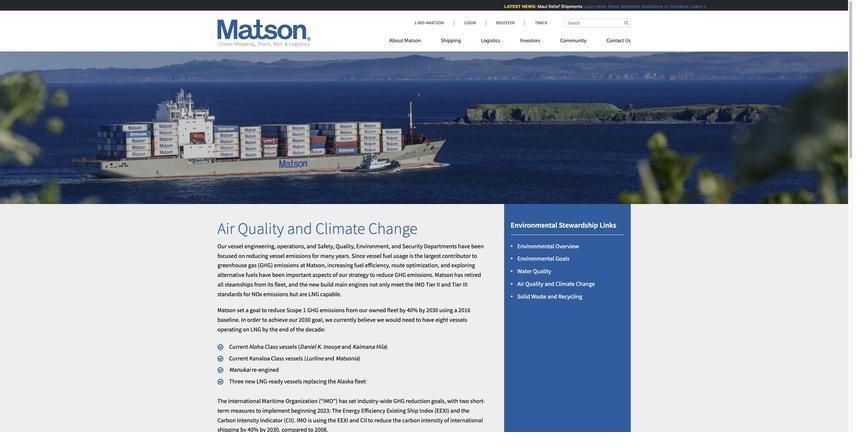 Task type: locate. For each thing, give the bounding box(es) containing it.
water quality link
[[517, 268, 551, 275]]

1 horizontal spatial a
[[454, 307, 457, 314]]

fuel
[[383, 252, 392, 260], [354, 262, 364, 269]]

current up manukai
[[229, 355, 248, 362]]

2030,
[[267, 426, 280, 433]]

imo down the beginning
[[297, 417, 307, 424]]

1 vertical spatial has
[[339, 398, 347, 405]]

1 horizontal spatial from
[[346, 307, 358, 314]]

inouye
[[323, 343, 340, 351]]

1 vertical spatial air
[[517, 280, 524, 288]]

2 horizontal spatial have
[[458, 242, 470, 250]]

on up greenhouse
[[238, 252, 245, 260]]

1 vertical spatial been
[[272, 271, 285, 279]]

quality
[[238, 219, 284, 239], [533, 268, 551, 275], [525, 280, 543, 288]]

0 vertical spatial on
[[238, 252, 245, 260]]

Search search field
[[564, 19, 631, 27]]

matson up "baseline."
[[217, 307, 236, 314]]

of down (eexi)
[[444, 417, 449, 424]]

0 vertical spatial climate
[[315, 219, 365, 239]]

2 vertical spatial of
[[444, 417, 449, 424]]

1 vertical spatial about
[[389, 38, 403, 44]]

manukai re-engined
[[229, 366, 279, 374]]

0 horizontal spatial for
[[243, 290, 250, 298]]

0 horizontal spatial change
[[368, 219, 417, 239]]

quality up engineering,
[[238, 219, 284, 239]]

0 horizontal spatial 2030
[[299, 316, 311, 324]]

intensity
[[237, 417, 259, 424]]

search image
[[624, 21, 628, 25]]

2008.
[[315, 426, 328, 433]]

reduce up only
[[376, 271, 393, 279]]

1 vertical spatial fleet
[[355, 378, 366, 386]]

ghg right 1
[[307, 307, 318, 314]]

lng right are
[[309, 290, 319, 298]]

1 vertical spatial for
[[243, 290, 250, 298]]

has
[[454, 271, 463, 279], [339, 398, 347, 405]]

matson inside our vessel engineering, operations, and safety, quality, environment, and security departments have been focused on reducing vessel emissions for many years. since vessel fuel usage is the largest contributor to greenhouse gas (ghg) emissions at matson, increasing fuel efficiency, route optimization, and exploring alternative fuels have been important aspects of our strategy to reduce ghg emissions. matson has retired all steamships from its fleet, and the new build main engines not only meet the imo tier ii and tier iii standards for nox emissions but are lng capable.
[[435, 271, 453, 279]]

0 horizontal spatial of
[[290, 326, 295, 334]]

vessel
[[228, 242, 243, 250], [269, 252, 285, 260], [366, 252, 382, 260]]

1 vertical spatial from
[[346, 307, 358, 314]]

imo down emissions. at the bottom of page
[[415, 281, 425, 289]]

1 horizontal spatial about
[[606, 4, 618, 9]]

has inside our vessel engineering, operations, and safety, quality, environment, and security departments have been focused on reducing vessel emissions for many years. since vessel fuel usage is the largest contributor to greenhouse gas (ghg) emissions at matson, increasing fuel efficiency, route optimization, and exploring alternative fuels have been important aspects of our strategy to reduce ghg emissions. matson has retired all steamships from its fleet, and the new build main engines not only meet the imo tier ii and tier iii standards for nox emissions but are lng capable.
[[454, 271, 463, 279]]

0 vertical spatial our
[[339, 271, 347, 279]]

2 vertical spatial environmental
[[517, 255, 554, 263]]

0 horizontal spatial about
[[389, 38, 403, 44]]

emissions up currently
[[320, 307, 345, 314]]

has up the energy
[[339, 398, 347, 405]]

0 vertical spatial set
[[237, 307, 244, 314]]

0 horizontal spatial imo
[[297, 417, 307, 424]]

using up eight
[[439, 307, 453, 314]]

air inside environmental stewardship links "section"
[[517, 280, 524, 288]]

is
[[409, 252, 413, 260], [308, 417, 312, 424]]

goals
[[555, 255, 569, 263]]

news:
[[520, 4, 535, 9]]

0 horizontal spatial have
[[259, 271, 271, 279]]

is down the beginning
[[308, 417, 312, 424]]

1 vertical spatial fuel
[[354, 262, 364, 269]]

currently
[[334, 316, 356, 324]]

vessel up focused
[[228, 242, 243, 250]]

1 horizontal spatial 40%
[[407, 307, 418, 314]]

our up main
[[339, 271, 347, 279]]

for up matson,
[[312, 252, 319, 260]]

from inside our vessel engineering, operations, and safety, quality, environment, and security departments have been focused on reducing vessel emissions for many years. since vessel fuel usage is the largest contributor to greenhouse gas (ghg) emissions at matson, increasing fuel efficiency, route optimization, and exploring alternative fuels have been important aspects of our strategy to reduce ghg emissions. matson has retired all steamships from its fleet, and the new build main engines not only meet the imo tier ii and tier iii standards for nox emissions but are lng capable.
[[254, 281, 266, 289]]

0 horizontal spatial fleet
[[355, 378, 366, 386]]

0 vertical spatial 40%
[[407, 307, 418, 314]]

1 vertical spatial 40%
[[248, 426, 259, 433]]

2 vertical spatial reduce
[[374, 417, 392, 424]]

40% up need
[[407, 307, 418, 314]]

set up the energy
[[349, 398, 356, 405]]

1 horizontal spatial has
[[454, 271, 463, 279]]

of right end
[[290, 326, 295, 334]]

1-
[[414, 20, 418, 26]]

air quality and climate change
[[217, 219, 417, 239], [517, 280, 595, 288]]

have left eight
[[422, 316, 434, 324]]

fleet
[[387, 307, 398, 314], [355, 378, 366, 386]]

current for current kanaloa class vessels (
[[229, 355, 248, 362]]

2 tier from the left
[[452, 281, 462, 289]]

current for current aloha class vessels (
[[229, 343, 248, 351]]

is down security
[[409, 252, 413, 260]]

of inside matson set a goal to reduce scope 1 ghg emissions from our owned fleet by 40% by 2030 using a 2016 baseline. in order to achieve our 2030 goal, we currently believe we would need to have eight vessels operating on lng by the end of the decade:
[[290, 326, 295, 334]]

0 horizontal spatial fuel
[[354, 262, 364, 269]]

new down aspects
[[309, 281, 319, 289]]

environmental up water quality link
[[517, 255, 554, 263]]

0 vertical spatial quality
[[238, 219, 284, 239]]

our up "believe"
[[359, 307, 368, 314]]

matson containership guided by tug image
[[0, 41, 848, 204]]

focused
[[217, 252, 237, 260]]

0 vertical spatial of
[[333, 271, 338, 279]]

0 vertical spatial been
[[471, 242, 484, 250]]

0 horizontal spatial matson
[[217, 307, 236, 314]]

been
[[471, 242, 484, 250], [272, 271, 285, 279]]

reduce up achieve
[[268, 307, 285, 314]]

top menu navigation
[[389, 35, 631, 49]]

we
[[325, 316, 332, 324], [377, 316, 384, 324]]

0 vertical spatial imo
[[415, 281, 425, 289]]

has inside the international maritime organization ("imo") has set industry-wide ghg reduction goals, with two short- term measures to implement beginning 2023: the energy efficiency existing ship index (eexi) and the carbon intensity indicator (cii). imo is using the eexi and cii to reduce the carbon intensity of international shipping by 40% by 2030, compared to 2008.
[[339, 398, 347, 405]]

capable.
[[320, 290, 341, 298]]

1 vertical spatial matson
[[435, 271, 453, 279]]

vessels right ready
[[284, 378, 302, 386]]

emissions inside matson set a goal to reduce scope 1 ghg emissions from our owned fleet by 40% by 2030 using a 2016 baseline. in order to achieve our 2030 goal, we currently believe we would need to have eight vessels operating on lng by the end of the decade:
[[320, 307, 345, 314]]

0 horizontal spatial a
[[246, 307, 249, 314]]

1 horizontal spatial )
[[386, 343, 388, 351]]

to right need
[[416, 316, 421, 324]]

vessel down environment,
[[366, 252, 382, 260]]

air quality and climate change up solid waste and recycling link
[[517, 280, 595, 288]]

1 vertical spatial quality
[[533, 268, 551, 275]]

environmental goals link
[[517, 255, 569, 263]]

air up our
[[217, 219, 235, 239]]

0 vertical spatial for
[[312, 252, 319, 260]]

of down increasing
[[333, 271, 338, 279]]

fleet,
[[275, 281, 287, 289]]

environmental overview link
[[517, 242, 579, 250]]

1 vertical spatial set
[[349, 398, 356, 405]]

goal,
[[312, 316, 324, 324]]

) right kaimana
[[386, 343, 388, 351]]

iii
[[463, 281, 468, 289]]

tier left ii
[[426, 281, 436, 289]]

0 vertical spatial have
[[458, 242, 470, 250]]

0 vertical spatial class
[[265, 343, 278, 351]]

from up currently
[[346, 307, 358, 314]]

0 vertical spatial current
[[229, 343, 248, 351]]

on down in
[[243, 326, 249, 334]]

0 vertical spatial ghg
[[395, 271, 406, 279]]

security
[[402, 242, 423, 250]]

fleet right alaska
[[355, 378, 366, 386]]

1 vertical spatial 2030
[[299, 316, 311, 324]]

change up recycling
[[576, 280, 595, 288]]

2030 down 1
[[299, 316, 311, 324]]

1 vertical spatial on
[[243, 326, 249, 334]]

shipping link
[[431, 35, 471, 49]]

1 vertical spatial class
[[271, 355, 284, 362]]

change
[[368, 219, 417, 239], [576, 280, 595, 288]]

would
[[385, 316, 401, 324]]

vessels
[[449, 316, 467, 324], [279, 343, 297, 351], [285, 355, 303, 362], [284, 378, 302, 386]]

we right goal, at the left of page
[[325, 316, 332, 324]]

logistics link
[[471, 35, 510, 49]]

operating
[[217, 326, 242, 334]]

quality for water quality link
[[533, 268, 551, 275]]

existing
[[387, 407, 406, 415]]

matson up ii
[[435, 271, 453, 279]]

a left 2016
[[454, 307, 457, 314]]

vessels down daniel
[[285, 355, 303, 362]]

more
[[594, 4, 605, 9]]

reduce inside our vessel engineering, operations, and safety, quality, environment, and security departments have been focused on reducing vessel emissions for many years. since vessel fuel usage is the largest contributor to greenhouse gas (ghg) emissions at matson, increasing fuel efficiency, route optimization, and exploring alternative fuels have been important aspects of our strategy to reduce ghg emissions. matson has retired all steamships from its fleet, and the new build main engines not only meet the imo tier ii and tier iii standards for nox emissions but are lng capable.
[[376, 271, 393, 279]]

2023:
[[317, 407, 331, 415]]

to
[[472, 252, 477, 260], [370, 271, 375, 279], [262, 307, 267, 314], [262, 316, 267, 324], [416, 316, 421, 324], [256, 407, 261, 415], [368, 417, 373, 424], [308, 426, 313, 433]]

environmental for environmental stewardship links
[[511, 221, 557, 230]]

matson set a goal to reduce scope 1 ghg emissions from our owned fleet by 40% by 2030 using a 2016 baseline. in order to achieve our 2030 goal, we currently believe we would need to have eight vessels operating on lng by the end of the decade:
[[217, 307, 470, 334]]

assistance
[[640, 4, 661, 9]]

) down kaimana
[[358, 355, 360, 362]]

emissions up at
[[286, 252, 311, 260]]

1 vertical spatial imo
[[297, 417, 307, 424]]

1 vertical spatial our
[[359, 307, 368, 314]]

ghg inside our vessel engineering, operations, and safety, quality, environment, and security departments have been focused on reducing vessel emissions for many years. since vessel fuel usage is the largest contributor to greenhouse gas (ghg) emissions at matson, increasing fuel efficiency, route optimization, and exploring alternative fuels have been important aspects of our strategy to reduce ghg emissions. matson has retired all steamships from its fleet, and the new build main engines not only meet the imo tier ii and tier iii standards for nox emissions but are lng capable.
[[395, 271, 406, 279]]

engined
[[259, 366, 279, 374]]

1 vertical spatial ghg
[[307, 307, 318, 314]]

about
[[606, 4, 618, 9], [389, 38, 403, 44]]

login
[[464, 20, 476, 26]]

reduce inside matson set a goal to reduce scope 1 ghg emissions from our owned fleet by 40% by 2030 using a 2016 baseline. in order to achieve our 2030 goal, we currently believe we would need to have eight vessels operating on lng by the end of the decade:
[[268, 307, 285, 314]]

1 vertical spatial the
[[332, 407, 341, 415]]

overview
[[555, 242, 579, 250]]

2 vertical spatial matson
[[217, 307, 236, 314]]

0 vertical spatial change
[[368, 219, 417, 239]]

1 horizontal spatial fleet
[[387, 307, 398, 314]]

believe
[[358, 316, 376, 324]]

ghg
[[395, 271, 406, 279], [307, 307, 318, 314], [393, 398, 405, 405]]

0 horizontal spatial )
[[358, 355, 360, 362]]

is inside our vessel engineering, operations, and safety, quality, environment, and security departments have been focused on reducing vessel emissions for many years. since vessel fuel usage is the largest contributor to greenhouse gas (ghg) emissions at matson, increasing fuel efficiency, route optimization, and exploring alternative fuels have been important aspects of our strategy to reduce ghg emissions. matson has retired all steamships from its fleet, and the new build main engines not only meet the imo tier ii and tier iii standards for nox emissions but are lng capable.
[[409, 252, 413, 260]]

beginning
[[291, 407, 316, 415]]

2 horizontal spatial matson
[[435, 271, 453, 279]]

kanaloa
[[249, 355, 270, 362]]

class right aloha
[[265, 343, 278, 351]]

1-800-4matson link
[[414, 20, 454, 26]]

reduction
[[406, 398, 430, 405]]

1 horizontal spatial been
[[471, 242, 484, 250]]

at
[[300, 262, 305, 269]]

0 vertical spatial lng
[[309, 290, 319, 298]]

1 current from the top
[[229, 343, 248, 351]]

reduce down efficiency
[[374, 417, 392, 424]]

1 horizontal spatial our
[[339, 271, 347, 279]]

1 horizontal spatial set
[[349, 398, 356, 405]]

been up exploring
[[471, 242, 484, 250]]

climate up recycling
[[555, 280, 575, 288]]

water
[[517, 268, 532, 275]]

exploring
[[451, 262, 475, 269]]

emissions
[[286, 252, 311, 260], [274, 262, 299, 269], [263, 290, 288, 298], [320, 307, 345, 314]]

about matson link
[[389, 35, 431, 49]]

with
[[447, 398, 458, 405]]

None search field
[[564, 19, 631, 27]]

waste
[[531, 293, 546, 300]]

2 vertical spatial our
[[289, 316, 297, 324]]

community
[[560, 38, 586, 44]]

our vessel engineering, operations, and safety, quality, environment, and security departments have been focused on reducing vessel emissions for many years. since vessel fuel usage is the largest contributor to greenhouse gas (ghg) emissions at matson, increasing fuel efficiency, route optimization, and exploring alternative fuels have been important aspects of our strategy to reduce ghg emissions. matson has retired all steamships from its fleet, and the new build main engines not only meet the imo tier ii and tier iii standards for nox emissions but are lng capable.
[[217, 242, 484, 298]]

2030 up eight
[[426, 307, 438, 314]]

1 horizontal spatial tier
[[452, 281, 462, 289]]

its
[[267, 281, 273, 289]]

a left goal on the left bottom
[[246, 307, 249, 314]]

2 horizontal spatial of
[[444, 417, 449, 424]]

0 vertical spatial )
[[386, 343, 388, 351]]

environmental
[[511, 221, 557, 230], [517, 242, 554, 250], [517, 255, 554, 263]]

1 a from the left
[[246, 307, 249, 314]]

1 horizontal spatial have
[[422, 316, 434, 324]]

climate up quality,
[[315, 219, 365, 239]]

and up matsonia
[[342, 343, 351, 351]]

current
[[229, 343, 248, 351], [229, 355, 248, 362]]

2 vertical spatial quality
[[525, 280, 543, 288]]

and left cii
[[349, 417, 359, 424]]

fuel up the strategy
[[354, 262, 364, 269]]

0 vertical spatial from
[[254, 281, 266, 289]]

the up eexi
[[332, 407, 341, 415]]

the left eexi
[[328, 417, 336, 424]]

quality down environmental goals
[[533, 268, 551, 275]]

quality down water quality
[[525, 280, 543, 288]]

the down existing
[[393, 417, 401, 424]]

1 horizontal spatial change
[[576, 280, 595, 288]]

register link
[[486, 20, 525, 26]]

air up solid
[[517, 280, 524, 288]]

current left aloha
[[229, 343, 248, 351]]

investors
[[520, 38, 540, 44]]

we down owned
[[377, 316, 384, 324]]

1 horizontal spatial fuel
[[383, 252, 392, 260]]

important
[[286, 271, 311, 279]]

1 vertical spatial current
[[229, 355, 248, 362]]

fleet up 'would'
[[387, 307, 398, 314]]

our
[[339, 271, 347, 279], [359, 307, 368, 314], [289, 316, 297, 324]]

international
[[450, 417, 483, 424]]

1 horizontal spatial matson
[[404, 38, 421, 44]]

ghg inside matson set a goal to reduce scope 1 ghg emissions from our owned fleet by 40% by 2030 using a 2016 baseline. in order to achieve our 2030 goal, we currently believe we would need to have eight vessels operating on lng by the end of the decade:
[[307, 307, 318, 314]]

from up nox
[[254, 281, 266, 289]]

our
[[217, 242, 227, 250]]

set up in
[[237, 307, 244, 314]]

environmental up environmental overview link
[[511, 221, 557, 230]]

tier left iii
[[452, 281, 462, 289]]

environmental stewardship links
[[511, 221, 616, 230]]

replacing
[[303, 378, 327, 386]]

( up current kanaloa class vessels ( lurline and matsonia )
[[298, 343, 300, 351]]

ghg up existing
[[393, 398, 405, 405]]

new down the manukai re-engined
[[245, 378, 255, 386]]

carbon
[[217, 417, 236, 424]]

1 vertical spatial air quality and climate change
[[517, 280, 595, 288]]

air
[[217, 219, 235, 239], [517, 280, 524, 288]]

environment,
[[356, 242, 390, 250]]

2 current from the top
[[229, 355, 248, 362]]

logistics
[[481, 38, 500, 44]]

1 vertical spatial climate
[[555, 280, 575, 288]]

1 horizontal spatial climate
[[555, 280, 575, 288]]

matson inside top menu navigation
[[404, 38, 421, 44]]

fleet inside matson set a goal to reduce scope 1 ghg emissions from our owned fleet by 40% by 2030 using a 2016 baseline. in order to achieve our 2030 goal, we currently believe we would need to have eight vessels operating on lng by the end of the decade:
[[387, 307, 398, 314]]

class up "engined"
[[271, 355, 284, 362]]

change up environment,
[[368, 219, 417, 239]]

0 vertical spatial using
[[439, 307, 453, 314]]

environmental for environmental goals
[[517, 255, 554, 263]]

( for daniel k. inouye
[[298, 343, 300, 351]]

2 vertical spatial ghg
[[393, 398, 405, 405]]

have up contributor
[[458, 242, 470, 250]]

vessel up (ghg) at the bottom left of page
[[269, 252, 285, 260]]

1 horizontal spatial (
[[304, 355, 306, 362]]

40%
[[407, 307, 418, 314], [248, 426, 259, 433]]

1 vertical spatial environmental
[[517, 242, 554, 250]]

0 vertical spatial is
[[409, 252, 413, 260]]

2 vertical spatial have
[[422, 316, 434, 324]]

latest news: maui relief shipments learn more about shipment assistance or container loans >
[[503, 4, 705, 9]]

blue matson logo with ocean, shipping, truck, rail and logistics written beneath it. image
[[217, 20, 311, 47]]

matson down '1-'
[[404, 38, 421, 44]]

and up operations,
[[287, 219, 312, 239]]

have down (ghg) at the bottom left of page
[[259, 271, 271, 279]]

fuel left usage
[[383, 252, 392, 260]]

to up not
[[370, 271, 375, 279]]

lng-
[[257, 378, 269, 386]]

usage
[[393, 252, 408, 260]]

matson inside matson set a goal to reduce scope 1 ghg emissions from our owned fleet by 40% by 2030 using a 2016 baseline. in order to achieve our 2030 goal, we currently believe we would need to have eight vessels operating on lng by the end of the decade:
[[217, 307, 236, 314]]

0 horizontal spatial lng
[[251, 326, 261, 334]]

2 a from the left
[[454, 307, 457, 314]]

( for lurline
[[304, 355, 306, 362]]

short-
[[470, 398, 485, 405]]

1 vertical spatial reduce
[[268, 307, 285, 314]]

1
[[303, 307, 306, 314]]

ready
[[269, 378, 283, 386]]

1 horizontal spatial new
[[309, 281, 319, 289]]

is inside the international maritime organization ("imo") has set industry-wide ghg reduction goals, with two short- term measures to implement beginning 2023: the energy efficiency existing ship index (eexi) and the carbon intensity indicator (cii). imo is using the eexi and cii to reduce the carbon intensity of international shipping by 40% by 2030, compared to 2008.
[[308, 417, 312, 424]]

1 vertical spatial using
[[313, 417, 327, 424]]

for left nox
[[243, 290, 250, 298]]

1 vertical spatial change
[[576, 280, 595, 288]]

using up 2008.
[[313, 417, 327, 424]]

0 horizontal spatial set
[[237, 307, 244, 314]]

safety,
[[317, 242, 334, 250]]

using inside the international maritime organization ("imo") has set industry-wide ghg reduction goals, with two short- term measures to implement beginning 2023: the energy efficiency existing ship index (eexi) and the carbon intensity indicator (cii). imo is using the eexi and cii to reduce the carbon intensity of international shipping by 40% by 2030, compared to 2008.
[[313, 417, 327, 424]]

0 vertical spatial (
[[298, 343, 300, 351]]

0 horizontal spatial is
[[308, 417, 312, 424]]



Task type: describe. For each thing, give the bounding box(es) containing it.
aspects
[[312, 271, 331, 279]]

("imo")
[[319, 398, 337, 405]]

the up optimization,
[[415, 252, 423, 260]]

about inside about matson link
[[389, 38, 403, 44]]

kaimana
[[352, 343, 375, 351]]

on inside our vessel engineering, operations, and safety, quality, environment, and security departments have been focused on reducing vessel emissions for many years. since vessel fuel usage is the largest contributor to greenhouse gas (ghg) emissions at matson, increasing fuel efficiency, route optimization, and exploring alternative fuels have been important aspects of our strategy to reduce ghg emissions. matson has retired all steamships from its fleet, and the new build main engines not only meet the imo tier ii and tier iii standards for nox emissions but are lng capable.
[[238, 252, 245, 260]]

environmental goals
[[517, 255, 569, 263]]

and up usage
[[391, 242, 401, 250]]

2 horizontal spatial our
[[359, 307, 368, 314]]

container
[[668, 4, 688, 9]]

contributor
[[442, 252, 471, 260]]

community link
[[550, 35, 596, 49]]

new inside our vessel engineering, operations, and safety, quality, environment, and security departments have been focused on reducing vessel emissions for many years. since vessel fuel usage is the largest contributor to greenhouse gas (ghg) emissions at matson, increasing fuel efficiency, route optimization, and exploring alternative fuels have been important aspects of our strategy to reduce ghg emissions. matson has retired all steamships from its fleet, and the new build main engines not only meet the imo tier ii and tier iii standards for nox emissions but are lng capable.
[[309, 281, 319, 289]]

2 horizontal spatial vessel
[[366, 252, 382, 260]]

set inside matson set a goal to reduce scope 1 ghg emissions from our owned fleet by 40% by 2030 using a 2016 baseline. in order to achieve our 2030 goal, we currently believe we would need to have eight vessels operating on lng by the end of the decade:
[[237, 307, 244, 314]]

1 tier from the left
[[426, 281, 436, 289]]

engines
[[349, 281, 368, 289]]

lng inside matson set a goal to reduce scope 1 ghg emissions from our owned fleet by 40% by 2030 using a 2016 baseline. in order to achieve our 2030 goal, we currently believe we would need to have eight vessels operating on lng by the end of the decade:
[[251, 326, 261, 334]]

set inside the international maritime organization ("imo") has set industry-wide ghg reduction goals, with two short- term measures to implement beginning 2023: the energy efficiency existing ship index (eexi) and the carbon intensity indicator (cii). imo is using the eexi and cii to reduce the carbon intensity of international shipping by 40% by 2030, compared to 2008.
[[349, 398, 356, 405]]

class for kanaloa
[[271, 355, 284, 362]]

from inside matson set a goal to reduce scope 1 ghg emissions from our owned fleet by 40% by 2030 using a 2016 baseline. in order to achieve our 2030 goal, we currently believe we would need to have eight vessels operating on lng by the end of the decade:
[[346, 307, 358, 314]]

reduce inside the international maritime organization ("imo") has set industry-wide ghg reduction goals, with two short- term measures to implement beginning 2023: the energy efficiency existing ship index (eexi) and the carbon intensity indicator (cii). imo is using the eexi and cii to reduce the carbon intensity of international shipping by 40% by 2030, compared to 2008.
[[374, 417, 392, 424]]

largest
[[424, 252, 441, 260]]

solid waste and recycling link
[[517, 293, 582, 300]]

air quality and climate change link
[[517, 280, 595, 288]]

cii
[[360, 417, 367, 424]]

vessels up current kanaloa class vessels ( lurline and matsonia )
[[279, 343, 297, 351]]

shipping
[[217, 426, 239, 433]]

matsonia
[[336, 355, 358, 362]]

quality,
[[336, 242, 355, 250]]

investors link
[[510, 35, 550, 49]]

class for aloha
[[265, 343, 278, 351]]

hila
[[376, 343, 386, 351]]

the right meet
[[405, 281, 413, 289]]

maui
[[536, 4, 546, 9]]

decade:
[[305, 326, 325, 334]]

(ghg)
[[258, 262, 273, 269]]

40% inside matson set a goal to reduce scope 1 ghg emissions from our owned fleet by 40% by 2030 using a 2016 baseline. in order to achieve our 2030 goal, we currently believe we would need to have eight vessels operating on lng by the end of the decade:
[[407, 307, 418, 314]]

0 horizontal spatial air quality and climate change
[[217, 219, 417, 239]]

increasing
[[327, 262, 353, 269]]

2 we from the left
[[377, 316, 384, 324]]

0 horizontal spatial our
[[289, 316, 297, 324]]

1 horizontal spatial the
[[332, 407, 341, 415]]

emissions down fleet,
[[263, 290, 288, 298]]

to left 2008.
[[308, 426, 313, 433]]

the left alaska
[[328, 378, 336, 386]]

scope
[[286, 307, 302, 314]]

to up the intensity
[[256, 407, 261, 415]]

and down with
[[450, 407, 460, 415]]

main
[[335, 281, 347, 289]]

the up are
[[299, 281, 308, 289]]

industry-
[[357, 398, 380, 405]]

and up the but
[[288, 281, 298, 289]]

since
[[352, 252, 365, 260]]

to up exploring
[[472, 252, 477, 260]]

intensity
[[421, 417, 443, 424]]

re-
[[252, 366, 259, 374]]

1 horizontal spatial 2030
[[426, 307, 438, 314]]

and down contributor
[[441, 262, 450, 269]]

800-
[[418, 20, 426, 26]]

>
[[702, 4, 705, 9]]

not
[[369, 281, 378, 289]]

nox
[[252, 290, 262, 298]]

and up solid waste and recycling in the bottom right of the page
[[545, 280, 554, 288]]

climate inside environmental stewardship links "section"
[[555, 280, 575, 288]]

our inside our vessel engineering, operations, and safety, quality, environment, and security departments have been focused on reducing vessel emissions for many years. since vessel fuel usage is the largest contributor to greenhouse gas (ghg) emissions at matson, increasing fuel efficiency, route optimization, and exploring alternative fuels have been important aspects of our strategy to reduce ghg emissions. matson has retired all steamships from its fleet, and the new build main engines not only meet the imo tier ii and tier iii standards for nox emissions but are lng capable.
[[339, 271, 347, 279]]

vessels inside matson set a goal to reduce scope 1 ghg emissions from our owned fleet by 40% by 2030 using a 2016 baseline. in order to achieve our 2030 goal, we currently believe we would need to have eight vessels operating on lng by the end of the decade:
[[449, 316, 467, 324]]

contact
[[606, 38, 624, 44]]

lng inside our vessel engineering, operations, and safety, quality, environment, and security departments have been focused on reducing vessel emissions for many years. since vessel fuel usage is the largest contributor to greenhouse gas (ghg) emissions at matson, increasing fuel efficiency, route optimization, and exploring alternative fuels have been important aspects of our strategy to reduce ghg emissions. matson has retired all steamships from its fleet, and the new build main engines not only meet the imo tier ii and tier iii standards for nox emissions but are lng capable.
[[309, 290, 319, 298]]

standards
[[217, 290, 242, 298]]

1 we from the left
[[325, 316, 332, 324]]

login link
[[454, 20, 486, 26]]

order
[[247, 316, 261, 324]]

eight
[[435, 316, 448, 324]]

efficiency,
[[365, 262, 390, 269]]

track
[[535, 20, 547, 26]]

environmental stewardship links section
[[496, 204, 639, 433]]

shipment
[[619, 4, 638, 9]]

and right ii
[[441, 281, 451, 289]]

track link
[[525, 20, 547, 26]]

to right goal on the left bottom
[[262, 307, 267, 314]]

of inside the international maritime organization ("imo") has set industry-wide ghg reduction goals, with two short- term measures to implement beginning 2023: the energy efficiency existing ship index (eexi) and the carbon intensity indicator (cii). imo is using the eexi and cii to reduce the carbon intensity of international shipping by 40% by 2030, compared to 2008.
[[444, 417, 449, 424]]

imo inside the international maritime organization ("imo") has set industry-wide ghg reduction goals, with two short- term measures to implement beginning 2023: the energy efficiency existing ship index (eexi) and the carbon intensity indicator (cii). imo is using the eexi and cii to reduce the carbon intensity of international shipping by 40% by 2030, compared to 2008.
[[297, 417, 307, 424]]

three new lng-ready vessels replacing the alaska fleet
[[229, 378, 366, 386]]

40% inside the international maritime organization ("imo") has set industry-wide ghg reduction goals, with two short- term measures to implement beginning 2023: the energy efficiency existing ship index (eexi) and the carbon intensity indicator (cii). imo is using the eexi and cii to reduce the carbon intensity of international shipping by 40% by 2030, compared to 2008.
[[248, 426, 259, 433]]

build
[[321, 281, 334, 289]]

ghg inside the international maritime organization ("imo") has set industry-wide ghg reduction goals, with two short- term measures to implement beginning 2023: the energy efficiency existing ship index (eexi) and the carbon intensity indicator (cii). imo is using the eexi and cii to reduce the carbon intensity of international shipping by 40% by 2030, compared to 2008.
[[393, 398, 405, 405]]

(cii).
[[284, 417, 296, 424]]

and down inouye
[[325, 355, 334, 362]]

current kanaloa class vessels ( lurline and matsonia )
[[229, 355, 360, 362]]

0 horizontal spatial air
[[217, 219, 235, 239]]

emissions up important
[[274, 262, 299, 269]]

to right cii
[[368, 417, 373, 424]]

index
[[420, 407, 433, 415]]

achieve
[[268, 316, 288, 324]]

alaska
[[337, 378, 353, 386]]

the international maritime organization ("imo") has set industry-wide ghg reduction goals, with two short- term measures to implement beginning 2023: the energy efficiency existing ship index (eexi) and the carbon intensity indicator (cii). imo is using the eexi and cii to reduce the carbon intensity of international shipping by 40% by 2030, compared to 2008.
[[217, 398, 485, 433]]

imo inside our vessel engineering, operations, and safety, quality, environment, and security departments have been focused on reducing vessel emissions for many years. since vessel fuel usage is the largest contributor to greenhouse gas (ghg) emissions at matson, increasing fuel efficiency, route optimization, and exploring alternative fuels have been important aspects of our strategy to reduce ghg emissions. matson has retired all steamships from its fleet, and the new build main engines not only meet the imo tier ii and tier iii standards for nox emissions but are lng capable.
[[415, 281, 425, 289]]

us
[[625, 38, 631, 44]]

on inside matson set a goal to reduce scope 1 ghg emissions from our owned fleet by 40% by 2030 using a 2016 baseline. in order to achieve our 2030 goal, we currently believe we would need to have eight vessels operating on lng by the end of the decade:
[[243, 326, 249, 334]]

the down two
[[461, 407, 469, 415]]

0 horizontal spatial been
[[272, 271, 285, 279]]

meet
[[391, 281, 404, 289]]

0 horizontal spatial vessel
[[228, 242, 243, 250]]

the left 'decade:'
[[296, 326, 304, 334]]

organization
[[286, 398, 318, 405]]

quality for air quality and climate change link on the right of page
[[525, 280, 543, 288]]

water quality
[[517, 268, 551, 275]]

0 horizontal spatial the
[[217, 398, 227, 405]]

to right order
[[262, 316, 267, 324]]

change inside environmental stewardship links "section"
[[576, 280, 595, 288]]

environmental overview
[[517, 242, 579, 250]]

0 horizontal spatial new
[[245, 378, 255, 386]]

0 horizontal spatial climate
[[315, 219, 365, 239]]

emissions.
[[407, 271, 434, 279]]

have inside matson set a goal to reduce scope 1 ghg emissions from our owned fleet by 40% by 2030 using a 2016 baseline. in order to achieve our 2030 goal, we currently believe we would need to have eight vessels operating on lng by the end of the decade:
[[422, 316, 434, 324]]

of inside our vessel engineering, operations, and safety, quality, environment, and security departments have been focused on reducing vessel emissions for many years. since vessel fuel usage is the largest contributor to greenhouse gas (ghg) emissions at matson, increasing fuel efficiency, route optimization, and exploring alternative fuels have been important aspects of our strategy to reduce ghg emissions. matson has retired all steamships from its fleet, and the new build main engines not only meet the imo tier ii and tier iii standards for nox emissions but are lng capable.
[[333, 271, 338, 279]]

air quality and climate change inside environmental stewardship links "section"
[[517, 280, 595, 288]]

goals,
[[431, 398, 446, 405]]

but
[[289, 290, 298, 298]]

years.
[[336, 252, 350, 260]]

ship
[[407, 407, 418, 415]]

4matson
[[426, 20, 444, 26]]

term
[[217, 407, 229, 415]]

the left end
[[270, 326, 278, 334]]

0 vertical spatial about
[[606, 4, 618, 9]]

only
[[379, 281, 390, 289]]

and left safety,
[[307, 242, 316, 250]]

three
[[229, 378, 244, 386]]

and down air quality and climate change link on the right of page
[[547, 293, 557, 300]]

matson,
[[306, 262, 326, 269]]

1 vertical spatial have
[[259, 271, 271, 279]]

environmental for environmental overview
[[517, 242, 554, 250]]

international
[[228, 398, 261, 405]]

wide
[[380, 398, 392, 405]]

reducing
[[246, 252, 268, 260]]

greenhouse
[[217, 262, 247, 269]]

engineering,
[[244, 242, 276, 250]]

efficiency
[[361, 407, 385, 415]]

1 horizontal spatial vessel
[[269, 252, 285, 260]]

latest
[[503, 4, 519, 9]]

route
[[391, 262, 405, 269]]

1 horizontal spatial for
[[312, 252, 319, 260]]

using inside matson set a goal to reduce scope 1 ghg emissions from our owned fleet by 40% by 2030 using a 2016 baseline. in order to achieve our 2030 goal, we currently believe we would need to have eight vessels operating on lng by the end of the decade:
[[439, 307, 453, 314]]

relief
[[547, 4, 558, 9]]



Task type: vqa. For each thing, say whether or not it's contained in the screenshot.
Assistance on the right of page
yes



